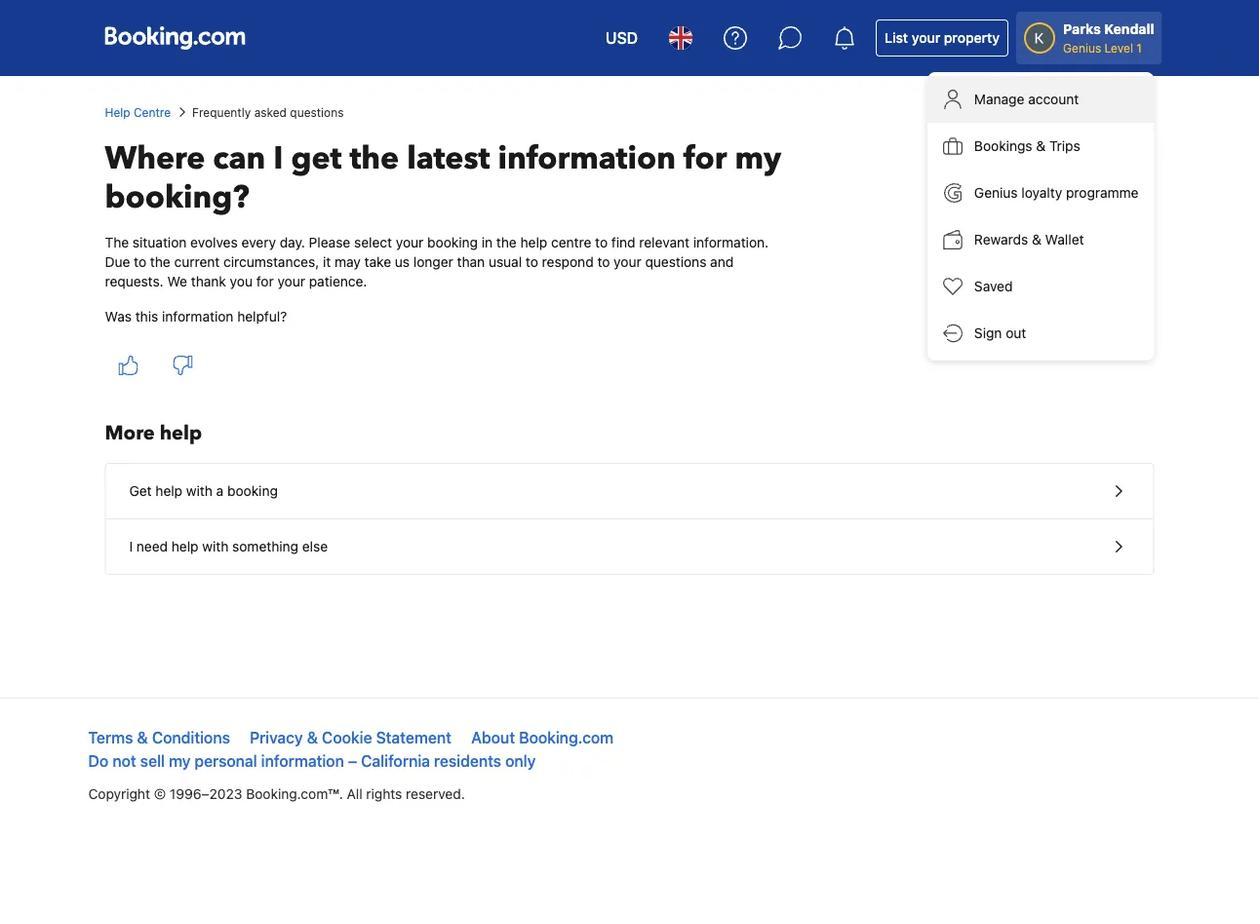 Task type: vqa. For each thing, say whether or not it's contained in the screenshot.
"Coronavirus-related support"
no



Task type: locate. For each thing, give the bounding box(es) containing it.
evolves
[[190, 235, 238, 251]]

i need help with something else
[[129, 539, 328, 555]]

genius inside 'link'
[[974, 185, 1018, 201]]

0 horizontal spatial my
[[169, 753, 191, 771]]

please
[[309, 235, 350, 251]]

0 horizontal spatial booking
[[227, 483, 278, 499]]

situation
[[133, 235, 187, 251]]

1 horizontal spatial genius
[[1063, 41, 1101, 55]]

with left something
[[202, 539, 229, 555]]

to left find
[[595, 235, 608, 251]]

about booking.com link
[[471, 729, 614, 748]]

1 vertical spatial my
[[169, 753, 191, 771]]

1 horizontal spatial i
[[273, 138, 283, 180]]

questions
[[290, 105, 344, 119], [645, 254, 707, 270]]

0 vertical spatial genius
[[1063, 41, 1101, 55]]

kendall
[[1105, 21, 1154, 37]]

for up information.
[[684, 138, 727, 180]]

manage account
[[974, 91, 1079, 107]]

get help with a booking
[[129, 483, 278, 499]]

information up centre on the top left of the page
[[498, 138, 676, 180]]

centre
[[134, 105, 171, 119]]

for inside 'where can i get the latest information for my booking?'
[[684, 138, 727, 180]]

sell
[[140, 753, 165, 771]]

to right the usual
[[526, 254, 538, 270]]

&
[[1036, 138, 1046, 154], [1032, 232, 1042, 248], [137, 729, 148, 748], [307, 729, 318, 748]]

may
[[335, 254, 361, 270]]

1 horizontal spatial for
[[684, 138, 727, 180]]

to
[[595, 235, 608, 251], [134, 254, 146, 270], [526, 254, 538, 270], [597, 254, 610, 270]]

genius
[[1063, 41, 1101, 55], [974, 185, 1018, 201]]

the
[[350, 138, 399, 180], [496, 235, 517, 251], [150, 254, 170, 270]]

for down circumstances,
[[256, 274, 274, 290]]

2 horizontal spatial the
[[496, 235, 517, 251]]

& up sell
[[137, 729, 148, 748]]

genius left loyalty
[[974, 185, 1018, 201]]

0 vertical spatial i
[[273, 138, 283, 180]]

booking.com online hotel reservations image
[[105, 26, 245, 50]]

information up booking.com™.
[[261, 753, 344, 771]]

1 horizontal spatial the
[[350, 138, 399, 180]]

questions down relevant
[[645, 254, 707, 270]]

wallet
[[1045, 232, 1084, 248]]

information inside about booking.com do not sell my personal information – california residents only
[[261, 753, 344, 771]]

& left trips
[[1036, 138, 1046, 154]]

i need help with something else button
[[106, 520, 1153, 575]]

0 vertical spatial my
[[735, 138, 781, 180]]

us
[[395, 254, 410, 270]]

i
[[273, 138, 283, 180], [129, 539, 133, 555]]

where can i get the latest information for my booking?
[[105, 138, 781, 219]]

frequently asked questions
[[192, 105, 344, 119]]

& up "do not sell my personal information – california residents only" link
[[307, 729, 318, 748]]

–
[[348, 753, 357, 771]]

i inside 'where can i get the latest information for my booking?'
[[273, 138, 283, 180]]

& left wallet
[[1032, 232, 1042, 248]]

with left a
[[186, 483, 213, 499]]

0 horizontal spatial genius
[[974, 185, 1018, 201]]

the right get
[[350, 138, 399, 180]]

1
[[1137, 41, 1142, 55]]

help up the usual
[[520, 235, 547, 251]]

privacy & cookie statement
[[250, 729, 452, 748]]

0 horizontal spatial for
[[256, 274, 274, 290]]

1 vertical spatial booking
[[227, 483, 278, 499]]

0 horizontal spatial questions
[[290, 105, 344, 119]]

booking up than
[[427, 235, 478, 251]]

booking right a
[[227, 483, 278, 499]]

2 horizontal spatial information
[[498, 138, 676, 180]]

california
[[361, 753, 430, 771]]

more help
[[105, 420, 202, 447]]

©
[[154, 787, 166, 803]]

you
[[230, 274, 253, 290]]

privacy & cookie statement link
[[250, 729, 452, 748]]

conditions
[[152, 729, 230, 748]]

2 vertical spatial the
[[150, 254, 170, 270]]

genius loyalty programme link
[[928, 170, 1154, 217]]

i left need at the left
[[129, 539, 133, 555]]

do not sell my personal information – california residents only link
[[88, 753, 536, 771]]

parks kendall genius level 1
[[1063, 21, 1154, 55]]

usd
[[606, 29, 638, 47]]

2 vertical spatial information
[[261, 753, 344, 771]]

my inside 'where can i get the latest information for my booking?'
[[735, 138, 781, 180]]

get
[[129, 483, 152, 499]]

day.
[[280, 235, 305, 251]]

1 horizontal spatial information
[[261, 753, 344, 771]]

my down conditions at the bottom left of the page
[[169, 753, 191, 771]]

cookie
[[322, 729, 372, 748]]

booking?
[[105, 177, 250, 219]]

0 horizontal spatial i
[[129, 539, 133, 555]]

loyalty
[[1022, 185, 1062, 201]]

the situation evolves every day. please select your booking in the help centre to find relevant information. due to the current circumstances, it may take us longer than usual to respond to your questions and requests. we thank you for your patience.
[[105, 235, 769, 290]]

genius down parks
[[1063, 41, 1101, 55]]

usual
[[489, 254, 522, 270]]

0 vertical spatial the
[[350, 138, 399, 180]]

to right 'respond'
[[597, 254, 610, 270]]

& for trips
[[1036, 138, 1046, 154]]

select
[[354, 235, 392, 251]]

list
[[885, 30, 908, 46]]

the inside 'where can i get the latest information for my booking?'
[[350, 138, 399, 180]]

1 vertical spatial information
[[162, 309, 234, 325]]

information down the 'thank'
[[162, 309, 234, 325]]

& for conditions
[[137, 729, 148, 748]]

thank
[[191, 274, 226, 290]]

helpful?
[[237, 309, 287, 325]]

0 vertical spatial information
[[498, 138, 676, 180]]

help
[[520, 235, 547, 251], [160, 420, 202, 447], [155, 483, 183, 499], [172, 539, 199, 555]]

information
[[498, 138, 676, 180], [162, 309, 234, 325], [261, 753, 344, 771]]

help inside the situation evolves every day. please select your booking in the help centre to find relevant information. due to the current circumstances, it may take us longer than usual to respond to your questions and requests. we thank you for your patience.
[[520, 235, 547, 251]]

where
[[105, 138, 205, 180]]

1 vertical spatial questions
[[645, 254, 707, 270]]

1 vertical spatial genius
[[974, 185, 1018, 201]]

rights
[[366, 787, 402, 803]]

rewards & wallet link
[[928, 217, 1154, 263]]

out
[[1006, 325, 1026, 341]]

0 horizontal spatial information
[[162, 309, 234, 325]]

about booking.com do not sell my personal information – california residents only
[[88, 729, 614, 771]]

respond
[[542, 254, 594, 270]]

1 vertical spatial the
[[496, 235, 517, 251]]

the down situation
[[150, 254, 170, 270]]

& for wallet
[[1032, 232, 1042, 248]]

level
[[1105, 41, 1133, 55]]

your
[[912, 30, 941, 46], [396, 235, 424, 251], [614, 254, 642, 270], [277, 274, 305, 290]]

my up information.
[[735, 138, 781, 180]]

do
[[88, 753, 109, 771]]

0 vertical spatial booking
[[427, 235, 478, 251]]

1 vertical spatial for
[[256, 274, 274, 290]]

help right more
[[160, 420, 202, 447]]

personal
[[195, 753, 257, 771]]

relevant
[[639, 235, 690, 251]]

was this information helpful?
[[105, 309, 287, 325]]

something
[[232, 539, 299, 555]]

manage
[[974, 91, 1025, 107]]

frequently
[[192, 105, 251, 119]]

the right in
[[496, 235, 517, 251]]

questions right asked
[[290, 105, 344, 119]]

1 horizontal spatial my
[[735, 138, 781, 180]]

rewards & wallet
[[974, 232, 1084, 248]]

i left get
[[273, 138, 283, 180]]

due
[[105, 254, 130, 270]]

0 vertical spatial with
[[186, 483, 213, 499]]

0 vertical spatial for
[[684, 138, 727, 180]]

genius loyalty programme
[[974, 185, 1139, 201]]

1 horizontal spatial booking
[[427, 235, 478, 251]]

1 horizontal spatial questions
[[645, 254, 707, 270]]

0 horizontal spatial the
[[150, 254, 170, 270]]

help
[[105, 105, 130, 119]]

1 vertical spatial i
[[129, 539, 133, 555]]

was
[[105, 309, 132, 325]]

1 vertical spatial with
[[202, 539, 229, 555]]



Task type: describe. For each thing, give the bounding box(es) containing it.
your right 'list'
[[912, 30, 941, 46]]

1996–2023
[[170, 787, 242, 803]]

help centre
[[105, 105, 171, 119]]

booking inside the situation evolves every day. please select your booking in the help centre to find relevant information. due to the current circumstances, it may take us longer than usual to respond to your questions and requests. we thank you for your patience.
[[427, 235, 478, 251]]

the
[[105, 235, 129, 251]]

requests.
[[105, 274, 164, 290]]

property
[[944, 30, 1000, 46]]

this
[[135, 309, 158, 325]]

saved
[[974, 278, 1013, 295]]

usd button
[[594, 15, 650, 61]]

i inside button
[[129, 539, 133, 555]]

copyright
[[88, 787, 150, 803]]

bookings & trips link
[[928, 123, 1154, 170]]

genius inside parks kendall genius level 1
[[1063, 41, 1101, 55]]

account
[[1028, 91, 1079, 107]]

only
[[505, 753, 536, 771]]

reserved.
[[406, 787, 465, 803]]

booking.com
[[519, 729, 614, 748]]

it
[[323, 254, 331, 270]]

get
[[291, 138, 342, 180]]

else
[[302, 539, 328, 555]]

terms & conditions link
[[88, 729, 230, 748]]

booking inside get help with a booking button
[[227, 483, 278, 499]]

help right the get
[[155, 483, 183, 499]]

take
[[364, 254, 391, 270]]

in
[[482, 235, 493, 251]]

all
[[347, 787, 363, 803]]

copyright © 1996–2023 booking.com™. all rights reserved.
[[88, 787, 465, 803]]

terms
[[88, 729, 133, 748]]

questions inside the situation evolves every day. please select your booking in the help centre to find relevant information. due to the current circumstances, it may take us longer than usual to respond to your questions and requests. we thank you for your patience.
[[645, 254, 707, 270]]

a
[[216, 483, 224, 499]]

trips
[[1050, 138, 1081, 154]]

list your property
[[885, 30, 1000, 46]]

manage account link
[[928, 76, 1154, 123]]

centre
[[551, 235, 591, 251]]

programme
[[1066, 185, 1139, 201]]

help centre button
[[105, 103, 171, 121]]

longer
[[413, 254, 453, 270]]

to up requests.
[[134, 254, 146, 270]]

not
[[112, 753, 136, 771]]

patience.
[[309, 274, 367, 290]]

0 vertical spatial questions
[[290, 105, 344, 119]]

privacy
[[250, 729, 303, 748]]

and
[[710, 254, 734, 270]]

bookings
[[974, 138, 1033, 154]]

latest
[[407, 138, 490, 180]]

about
[[471, 729, 515, 748]]

residents
[[434, 753, 501, 771]]

information inside 'where can i get the latest information for my booking?'
[[498, 138, 676, 180]]

booking.com™.
[[246, 787, 343, 803]]

my inside about booking.com do not sell my personal information – california residents only
[[169, 753, 191, 771]]

saved link
[[928, 263, 1154, 310]]

than
[[457, 254, 485, 270]]

terms & conditions
[[88, 729, 230, 748]]

more
[[105, 420, 155, 447]]

your down circumstances,
[[277, 274, 305, 290]]

we
[[167, 274, 187, 290]]

sign out
[[974, 325, 1026, 341]]

statement
[[376, 729, 452, 748]]

circumstances,
[[224, 254, 319, 270]]

every
[[241, 235, 276, 251]]

need
[[136, 539, 168, 555]]

information.
[[693, 235, 769, 251]]

asked
[[254, 105, 287, 119]]

current
[[174, 254, 220, 270]]

& for cookie
[[307, 729, 318, 748]]

for inside the situation evolves every day. please select your booking in the help centre to find relevant information. due to the current circumstances, it may take us longer than usual to respond to your questions and requests. we thank you for your patience.
[[256, 274, 274, 290]]

help right need at the left
[[172, 539, 199, 555]]

your up us
[[396, 235, 424, 251]]

your down find
[[614, 254, 642, 270]]

sign
[[974, 325, 1002, 341]]

parks
[[1063, 21, 1101, 37]]

get help with a booking button
[[106, 464, 1153, 520]]



